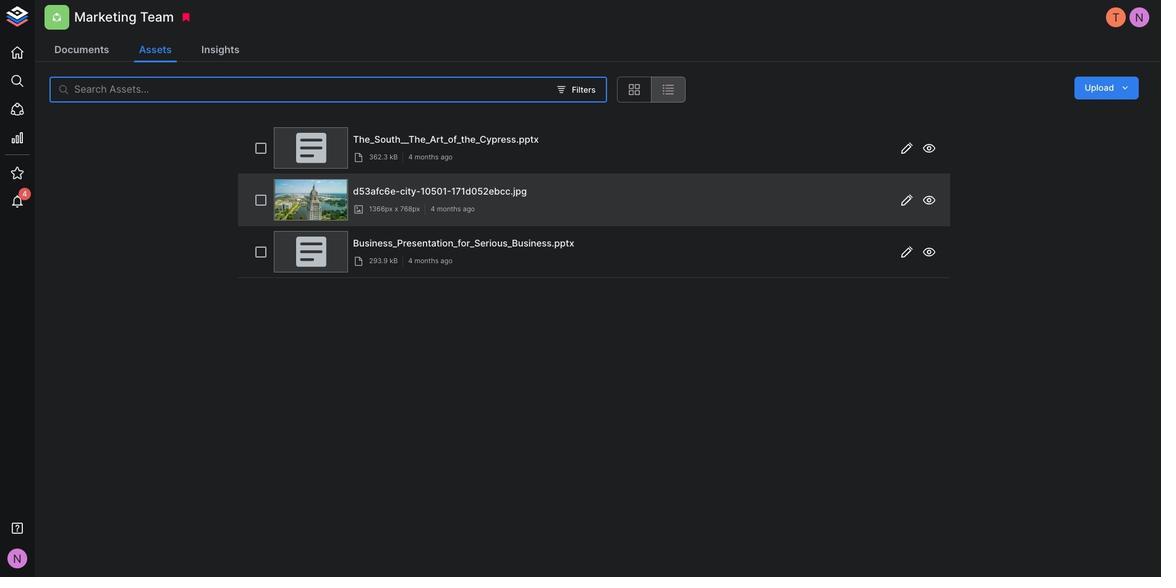 Task type: locate. For each thing, give the bounding box(es) containing it.
group
[[618, 77, 686, 103]]

Search Assets... text field
[[74, 77, 549, 103]]

d53afc6e city 10501 171d052ebcc.jpg image
[[275, 180, 347, 220]]



Task type: vqa. For each thing, say whether or not it's contained in the screenshot.
the Favorite icon
no



Task type: describe. For each thing, give the bounding box(es) containing it.
remove bookmark image
[[181, 12, 192, 23]]



